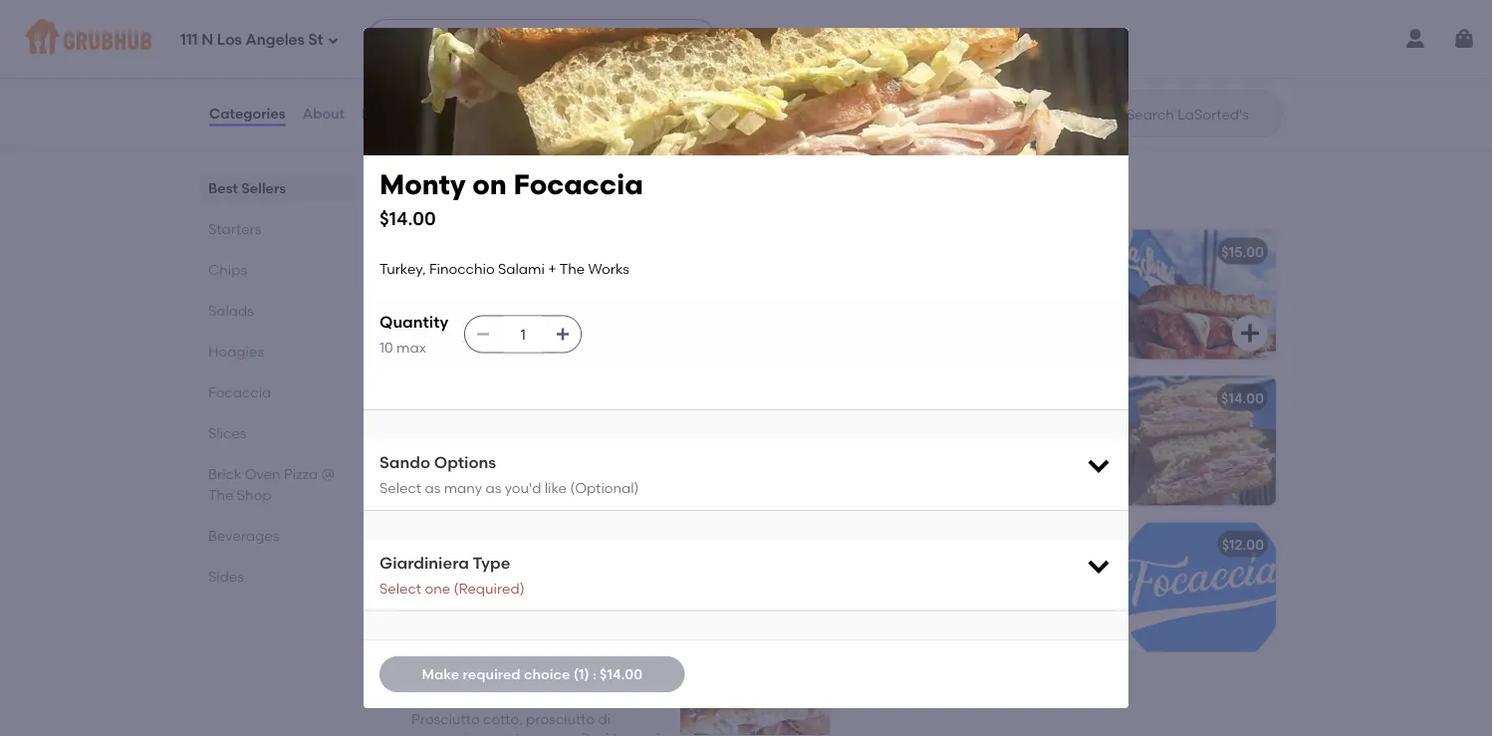 Task type: describe. For each thing, give the bounding box(es) containing it.
olive inside mozzarella, modena balsamic, tomato, basil, sicilian extra virgin olive oil
[[858, 605, 892, 622]]

father in law image
[[681, 376, 830, 506]]

best sellers
[[208, 179, 286, 196]]

dijonnaise,
[[531, 584, 604, 601]]

oil,
[[564, 94, 586, 111]]

best
[[208, 179, 238, 196]]

prosciutto focaccia image
[[681, 669, 830, 737]]

foul
[[887, 243, 916, 260]]

tomato, inside the oven roasted turkey, provolone, red wine vinaigrette, dijonnaise, lettuce, tomato, onion.
[[470, 605, 525, 622]]

sliced
[[530, 54, 571, 71]]

prosciutto cotto, prosciutto di parma, lemon ricotta, radicchio, an
[[412, 711, 660, 737]]

pepper
[[455, 115, 504, 132]]

our stepfather sandwich but on focaccia! button
[[400, 376, 830, 506]]

salami inside 'turkey, finocchio salami + the works'
[[977, 418, 1023, 435]]

our
[[412, 418, 437, 435]]

focaccia!
[[412, 438, 478, 455]]

focaccia up 'type'
[[480, 536, 544, 553]]

modena inside mozzarella, modena balsamic, tomato, basil, sicilian extra virgin olive oil
[[937, 564, 993, 581]]

balsamic, inside "fresh mozzarella, sliced tomato, modena balsamic, house made pesto genovese, olive oil, maldon salt & pepper"
[[471, 74, 537, 91]]

111 n los angeles st
[[180, 31, 323, 49]]

turkey, inside the oven roasted turkey, provolone, red wine vinaigrette, dijonnaise, lettuce, tomato, onion.
[[510, 564, 556, 581]]

$14.00 inside monty on focaccia $14.00
[[380, 208, 436, 230]]

0 vertical spatial sando
[[1018, 243, 1062, 260]]

111
[[180, 31, 198, 49]]

best sellers tab
[[208, 177, 348, 198]]

vinaigrette,
[[449, 584, 528, 601]]

made
[[586, 74, 626, 91]]

0 horizontal spatial +
[[548, 261, 557, 278]]

and
[[551, 271, 578, 288]]

fresh mozzarella, sliced tomato, modena balsamic, house made pesto genovese, olive oil, maldon salt & pepper
[[412, 54, 641, 132]]

salads
[[208, 302, 254, 319]]

sando options select as many as you'd like (optional)
[[380, 453, 639, 497]]

mortadella, burrata, and pistachio cream. button
[[400, 230, 830, 359]]

prosciutto
[[526, 711, 595, 728]]

stepfather
[[440, 418, 512, 435]]

hoagie
[[515, 26, 565, 43]]

angeles
[[246, 31, 305, 49]]

reviews button
[[361, 78, 418, 149]]

focaccia inside focaccia tab
[[208, 384, 271, 401]]

(meatball
[[948, 243, 1015, 260]]

0 vertical spatial turkey,
[[380, 261, 426, 278]]

turkey
[[412, 536, 456, 553]]

turkey on focaccia
[[412, 536, 544, 553]]

olive inside "fresh mozzarella, sliced tomato, modena balsamic, house made pesto genovese, olive oil, maldon salt & pepper"
[[527, 94, 561, 111]]

$15.00
[[1222, 243, 1265, 260]]

los
[[217, 31, 242, 49]]

lettuce,
[[412, 605, 467, 622]]

0 vertical spatial works
[[589, 261, 630, 278]]

select for giardiniera type
[[380, 580, 422, 597]]

make
[[422, 666, 460, 683]]

n
[[202, 31, 213, 49]]

main navigation navigation
[[0, 0, 1493, 78]]

monty on focaccia $14.00
[[380, 168, 644, 230]]

categories
[[209, 105, 286, 122]]

(required)
[[454, 580, 525, 597]]

10
[[380, 340, 393, 357]]

sellers
[[241, 179, 286, 196]]

Input item quantity number field
[[502, 317, 545, 353]]

caprese image
[[1127, 523, 1277, 652]]

on left the focaccia)
[[1065, 243, 1083, 260]]

focaccia tab
[[208, 382, 348, 403]]

extra
[[1007, 584, 1041, 601]]

giardiniera type select one (required)
[[380, 554, 525, 597]]

search icon image
[[1095, 102, 1119, 126]]

:
[[593, 666, 597, 683]]

mortadella focaccia image
[[681, 230, 830, 359]]

salt
[[412, 115, 438, 132]]

(optional)
[[570, 480, 639, 497]]

prosciutto for prosciutto cotto, prosciutto di parma, lemon ricotta, radicchio, an
[[412, 711, 480, 728]]

finocchio inside 'turkey, finocchio salami + the works'
[[908, 418, 973, 435]]

0 horizontal spatial turkey, finocchio salami + the works
[[380, 261, 630, 278]]

max
[[397, 340, 426, 357]]

red
[[634, 564, 660, 581]]

required
[[463, 666, 521, 683]]

turkey, inside 'turkey, finocchio salami + the works'
[[858, 418, 905, 435]]

you'd
[[505, 480, 542, 497]]

modena inside "fresh mozzarella, sliced tomato, modena balsamic, house made pesto genovese, olive oil, maldon salt & pepper"
[[412, 74, 468, 91]]

1 as from the left
[[425, 480, 441, 497]]

sandwich
[[516, 418, 581, 435]]

brick oven pizza @ the shop tab
[[208, 463, 348, 505]]

on up "roasted"
[[459, 536, 477, 553]]

chips tab
[[208, 259, 348, 280]]

tomato, for fresh mozzarella, sliced tomato, modena balsamic, house made pesto genovese, olive oil, maldon salt & pepper
[[574, 54, 629, 71]]

categories button
[[208, 78, 287, 149]]

pizza
[[284, 465, 318, 482]]

di
[[599, 711, 611, 728]]

virgin
[[1045, 584, 1083, 601]]

type
[[473, 554, 511, 573]]

mozzarella, modena balsamic, tomato, basil, sicilian extra virgin olive oil
[[858, 564, 1083, 622]]

one
[[425, 580, 451, 597]]

monty
[[380, 168, 466, 202]]

quantity 10 max
[[380, 313, 449, 357]]

mozzarella, inside mozzarella, modena balsamic, tomato, basil, sicilian extra virgin olive oil
[[858, 564, 934, 581]]

pesto inside "fresh mozzarella, sliced tomato, modena balsamic, house made pesto genovese, olive oil, maldon salt & pepper"
[[412, 94, 449, 111]]

basil,
[[917, 584, 952, 601]]

starters
[[208, 220, 261, 237]]

1 horizontal spatial turkey, finocchio salami + the works
[[858, 418, 1064, 455]]

focaccia)
[[1086, 243, 1155, 260]]

beverages tab
[[208, 525, 348, 546]]

slices
[[208, 425, 247, 442]]



Task type: vqa. For each thing, say whether or not it's contained in the screenshot.
the coconut.
no



Task type: locate. For each thing, give the bounding box(es) containing it.
on down pepper
[[473, 168, 507, 202]]

select for sando options
[[380, 480, 422, 497]]

quantity
[[380, 313, 449, 333]]

choice
[[524, 666, 570, 683]]

1 vertical spatial prosciutto
[[412, 711, 480, 728]]

0 vertical spatial prosciutto
[[412, 683, 482, 700]]

roasted
[[451, 564, 507, 581]]

works
[[589, 261, 630, 278], [858, 438, 899, 455]]

2 horizontal spatial turkey,
[[858, 418, 905, 435]]

sides
[[208, 568, 244, 585]]

cream.
[[412, 291, 459, 308]]

0 horizontal spatial olive
[[527, 94, 561, 111]]

0 vertical spatial finocchio
[[429, 261, 495, 278]]

beverages
[[208, 527, 279, 544]]

focaccia inside monty on focaccia $14.00
[[514, 168, 644, 202]]

pesto
[[412, 26, 450, 43], [412, 94, 449, 111]]

+ inside 'turkey, finocchio salami + the works'
[[1027, 418, 1035, 435]]

oven up "wine"
[[412, 564, 447, 581]]

1 prosciutto from the top
[[412, 683, 482, 700]]

0 horizontal spatial as
[[425, 480, 441, 497]]

1 horizontal spatial works
[[858, 438, 899, 455]]

0 horizontal spatial $12.00
[[776, 26, 818, 43]]

1 vertical spatial tomato,
[[858, 584, 914, 601]]

oven up shop
[[245, 465, 281, 482]]

@
[[321, 465, 335, 482]]

salads tab
[[208, 300, 348, 321]]

focaccia down the oil,
[[514, 168, 644, 202]]

0 vertical spatial +
[[548, 261, 557, 278]]

reviews
[[362, 105, 417, 122]]

st
[[308, 31, 323, 49]]

select down focaccia!
[[380, 480, 422, 497]]

select down giardiniera
[[380, 580, 422, 597]]

sides tab
[[208, 566, 348, 587]]

1 horizontal spatial salami
[[977, 418, 1023, 435]]

as left you'd
[[486, 480, 502, 497]]

mortadella, burrata, and pistachio cream.
[[412, 271, 643, 308]]

on inside our stepfather sandwich but on focaccia!
[[610, 418, 627, 435]]

0 vertical spatial oven
[[245, 465, 281, 482]]

cotto,
[[483, 711, 523, 728]]

the foul ball (meatball sando on focaccia) image
[[1127, 230, 1277, 359]]

select inside giardiniera type select one (required)
[[380, 580, 422, 597]]

1 vertical spatial olive
[[858, 605, 892, 622]]

turkey, finocchio salami + the works
[[380, 261, 630, 278], [858, 418, 1064, 455]]

hoagies tab
[[208, 341, 348, 362]]

tomato, for mozzarella, modena balsamic, tomato, basil, sicilian extra virgin olive oil
[[858, 584, 914, 601]]

mozzarella, down pesto caprese hoagie
[[451, 54, 527, 71]]

0 horizontal spatial salami
[[498, 261, 545, 278]]

monty on focaccia image
[[1127, 376, 1277, 506]]

$12.00 for fresh mozzarella, sliced tomato, modena balsamic, house made pesto genovese, olive oil, maldon salt & pepper
[[776, 26, 818, 43]]

1 vertical spatial salami
[[977, 418, 1023, 435]]

mortadella,
[[412, 271, 489, 288]]

0 vertical spatial select
[[380, 480, 422, 497]]

prosciutto inside prosciutto cotto, prosciutto di parma, lemon ricotta, radicchio, an
[[412, 711, 480, 728]]

prosciutto
[[412, 683, 482, 700], [412, 711, 480, 728]]

as left many
[[425, 480, 441, 497]]

modena down fresh
[[412, 74, 468, 91]]

giardiniera
[[380, 554, 469, 573]]

olive down house
[[527, 94, 561, 111]]

+
[[548, 261, 557, 278], [1027, 418, 1035, 435]]

finocchio
[[429, 261, 495, 278], [908, 418, 973, 435]]

about button
[[302, 78, 346, 149]]

tomato, inside "fresh mozzarella, sliced tomato, modena balsamic, house made pesto genovese, olive oil, maldon salt & pepper"
[[574, 54, 629, 71]]

1 vertical spatial works
[[858, 438, 899, 455]]

&
[[441, 115, 452, 132]]

works up the caprese
[[858, 438, 899, 455]]

0 horizontal spatial oven
[[245, 465, 281, 482]]

0 horizontal spatial works
[[589, 261, 630, 278]]

tomato, up 'oil'
[[858, 584, 914, 601]]

2 vertical spatial turkey,
[[510, 564, 556, 581]]

1 horizontal spatial balsamic,
[[996, 564, 1062, 581]]

works inside 'turkey, finocchio salami + the works'
[[858, 438, 899, 455]]

balsamic, up genovese,
[[471, 74, 537, 91]]

about
[[303, 105, 345, 122]]

1 vertical spatial modena
[[937, 564, 993, 581]]

1 horizontal spatial tomato,
[[574, 54, 629, 71]]

genovese,
[[452, 94, 523, 111]]

balsamic,
[[471, 74, 537, 91], [996, 564, 1062, 581]]

pesto caprese hoagie image
[[681, 12, 830, 142]]

the inside brick oven pizza @ the shop
[[208, 486, 234, 503]]

wine
[[412, 584, 446, 601]]

starters tab
[[208, 218, 348, 239]]

1 horizontal spatial mozzarella,
[[858, 564, 934, 581]]

0 horizontal spatial turkey,
[[380, 261, 426, 278]]

oil
[[895, 605, 914, 622]]

caprese
[[453, 26, 512, 43]]

maldon
[[589, 94, 641, 111]]

0 vertical spatial mozzarella,
[[451, 54, 527, 71]]

0 vertical spatial olive
[[527, 94, 561, 111]]

2 select from the top
[[380, 580, 422, 597]]

1 vertical spatial select
[[380, 580, 422, 597]]

pistachio
[[581, 271, 643, 288]]

0 horizontal spatial tomato,
[[470, 605, 525, 622]]

select inside the sando options select as many as you'd like (optional)
[[380, 480, 422, 497]]

oven
[[245, 465, 281, 482], [412, 564, 447, 581]]

mozzarella, inside "fresh mozzarella, sliced tomato, modena balsamic, house made pesto genovese, olive oil, maldon salt & pepper"
[[451, 54, 527, 71]]

Search LaSorted's search field
[[1125, 105, 1278, 124]]

1 vertical spatial oven
[[412, 564, 447, 581]]

oven inside brick oven pizza @ the shop
[[245, 465, 281, 482]]

onion.
[[529, 605, 573, 622]]

options
[[434, 453, 497, 473]]

like
[[545, 480, 567, 497]]

1 vertical spatial mozzarella,
[[858, 564, 934, 581]]

0 horizontal spatial mozzarella,
[[451, 54, 527, 71]]

make required choice (1) : $14.00
[[422, 666, 643, 683]]

1 vertical spatial $12.00
[[1223, 536, 1265, 553]]

our stepfather sandwich but on focaccia!
[[412, 418, 627, 455]]

olive left 'oil'
[[858, 605, 892, 622]]

0 horizontal spatial finocchio
[[429, 261, 495, 278]]

ricotta,
[[510, 731, 559, 737]]

slices tab
[[208, 423, 348, 444]]

focaccia down &
[[396, 183, 494, 208]]

sando down our
[[380, 453, 430, 473]]

(1)
[[574, 666, 590, 683]]

sando inside the sando options select as many as you'd like (optional)
[[380, 453, 430, 473]]

1 horizontal spatial $12.00
[[1223, 536, 1265, 553]]

1 horizontal spatial finocchio
[[908, 418, 973, 435]]

focaccia
[[514, 168, 644, 202], [396, 183, 494, 208], [208, 384, 271, 401], [480, 536, 544, 553], [485, 683, 549, 700]]

fresh
[[412, 54, 448, 71]]

ball
[[919, 243, 945, 260]]

modena
[[412, 74, 468, 91], [937, 564, 993, 581]]

1 horizontal spatial modena
[[937, 564, 993, 581]]

turkey on focaccia image
[[681, 523, 830, 652]]

1 horizontal spatial oven
[[412, 564, 447, 581]]

burrata,
[[492, 271, 547, 288]]

1 pesto from the top
[[412, 26, 450, 43]]

pesto up fresh
[[412, 26, 450, 43]]

sicilian
[[955, 584, 1003, 601]]

tomato, down vinaigrette,
[[470, 605, 525, 622]]

0 vertical spatial balsamic,
[[471, 74, 537, 91]]

mozzarella, down the caprese
[[858, 564, 934, 581]]

0 vertical spatial pesto
[[412, 26, 450, 43]]

but
[[584, 418, 607, 435]]

1 horizontal spatial as
[[486, 480, 502, 497]]

many
[[444, 480, 483, 497]]

parma,
[[412, 731, 461, 737]]

olive
[[527, 94, 561, 111], [858, 605, 892, 622]]

provolone,
[[560, 564, 630, 581]]

the foul ball (meatball sando on focaccia)
[[858, 243, 1155, 260]]

modena up sicilian at the right of the page
[[937, 564, 993, 581]]

focaccia up cotto,
[[485, 683, 549, 700]]

prosciutto for prosciutto focaccia
[[412, 683, 482, 700]]

balsamic, up "extra"
[[996, 564, 1062, 581]]

shop
[[237, 486, 272, 503]]

select
[[380, 480, 422, 497], [380, 580, 422, 597]]

1 horizontal spatial turkey,
[[510, 564, 556, 581]]

0 horizontal spatial modena
[[412, 74, 468, 91]]

1 select from the top
[[380, 480, 422, 497]]

house
[[540, 74, 583, 91]]

0 vertical spatial modena
[[412, 74, 468, 91]]

0 vertical spatial tomato,
[[574, 54, 629, 71]]

works right and at the left
[[589, 261, 630, 278]]

0 vertical spatial $12.00
[[776, 26, 818, 43]]

0 horizontal spatial sando
[[380, 453, 430, 473]]

2 pesto from the top
[[412, 94, 449, 111]]

1 vertical spatial turkey, finocchio salami + the works
[[858, 418, 1064, 455]]

0 vertical spatial turkey, finocchio salami + the works
[[380, 261, 630, 278]]

chips
[[208, 261, 247, 278]]

focaccia down the hoagies
[[208, 384, 271, 401]]

on inside monty on focaccia $14.00
[[473, 168, 507, 202]]

1 horizontal spatial +
[[1027, 418, 1035, 435]]

2 prosciutto from the top
[[412, 711, 480, 728]]

as
[[425, 480, 441, 497], [486, 480, 502, 497]]

1 horizontal spatial sando
[[1018, 243, 1062, 260]]

1 vertical spatial turkey,
[[858, 418, 905, 435]]

$12.00
[[776, 26, 818, 43], [1223, 536, 1265, 553]]

salami
[[498, 261, 545, 278], [977, 418, 1023, 435]]

lemon
[[465, 731, 507, 737]]

2 horizontal spatial tomato,
[[858, 584, 914, 601]]

1 vertical spatial finocchio
[[908, 418, 973, 435]]

balsamic, inside mozzarella, modena balsamic, tomato, basil, sicilian extra virgin olive oil
[[996, 564, 1062, 581]]

caprese
[[858, 536, 923, 553]]

pesto up the salt
[[412, 94, 449, 111]]

0 vertical spatial salami
[[498, 261, 545, 278]]

1 vertical spatial pesto
[[412, 94, 449, 111]]

brick
[[208, 465, 242, 482]]

oven roasted turkey, provolone, red wine vinaigrette, dijonnaise, lettuce, tomato, onion.
[[412, 564, 660, 622]]

svg image
[[680, 31, 696, 47], [327, 34, 339, 46], [476, 327, 492, 343], [555, 327, 571, 343], [1085, 452, 1113, 480]]

oven inside the oven roasted turkey, provolone, red wine vinaigrette, dijonnaise, lettuce, tomato, onion.
[[412, 564, 447, 581]]

1 vertical spatial balsamic,
[[996, 564, 1062, 581]]

the inside 'turkey, finocchio salami + the works'
[[1038, 418, 1064, 435]]

2 vertical spatial tomato,
[[470, 605, 525, 622]]

1 horizontal spatial olive
[[858, 605, 892, 622]]

2 as from the left
[[486, 480, 502, 497]]

hoagies
[[208, 343, 264, 360]]

sando right the (meatball
[[1018, 243, 1062, 260]]

1 vertical spatial +
[[1027, 418, 1035, 435]]

tomato, inside mozzarella, modena balsamic, tomato, basil, sicilian extra virgin olive oil
[[858, 584, 914, 601]]

0 horizontal spatial balsamic,
[[471, 74, 537, 91]]

1 vertical spatial sando
[[380, 453, 430, 473]]

brick oven pizza @ the shop
[[208, 465, 335, 503]]

$12.00 for mozzarella, modena balsamic, tomato, basil, sicilian extra virgin olive oil
[[1223, 536, 1265, 553]]

prosciutto focaccia
[[412, 683, 549, 700]]

on right the but
[[610, 418, 627, 435]]

svg image
[[1453, 27, 1477, 51], [381, 31, 397, 47], [1239, 321, 1263, 345], [1085, 552, 1113, 580]]

sando
[[1018, 243, 1062, 260], [380, 453, 430, 473]]

tomato, up made
[[574, 54, 629, 71]]



